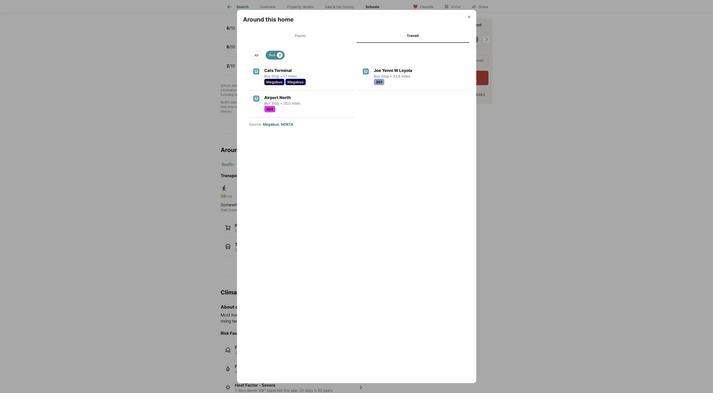 Task type: describe. For each thing, give the bounding box(es) containing it.
sale
[[325, 5, 332, 9]]

with
[[427, 22, 436, 27]]

• inside 'joe yenni w loyola bus stop • 33.8 miles 201'
[[390, 74, 392, 78]]

severe
[[262, 383, 276, 388]]

to inside most homes have some risk of natural disasters, and may be impacted by climate change due to rising temperatures and sea levels.
[[401, 313, 405, 318]]

conduct
[[282, 88, 294, 92]]

minimal for flood factor - minimal
[[263, 345, 279, 350]]

climate
[[221, 289, 243, 296]]

greatschools inside the , a nonprofit organization. redfin recommends buyers and renters use greatschools information and ratings as a
[[380, 84, 399, 88]]

0 vertical spatial /10
[[229, 26, 235, 31]]

flood factor - minimal unlikely to flood in next 30 years
[[235, 345, 290, 355]]

redfin up they
[[221, 101, 230, 104]]

years inside heat factor - severe 7 days above 108° expected this year, 20 days in 30 years
[[323, 389, 333, 393]]

years inside 'flood factor - minimal unlikely to flood in next 30 years'
[[281, 351, 290, 355]]

1 horizontal spatial greatschools
[[260, 84, 279, 88]]

0 horizontal spatial climate
[[235, 304, 252, 310]]

sale & tax history
[[325, 5, 354, 9]]

bus image for airport north
[[253, 96, 259, 102]]

ratings
[[244, 88, 254, 92]]

• inside airport north bus stop • 35.0 miles 202
[[280, 101, 282, 106]]

school up information
[[221, 84, 230, 88]]

this inside dialog
[[265, 16, 276, 23]]

change for due
[[378, 313, 392, 318]]

12
[[257, 67, 261, 71]]

districts,
[[392, 88, 405, 92]]

about climate risks
[[221, 304, 264, 310]]

0 horizontal spatial or
[[257, 101, 260, 104]]

30 inside heat factor - severe 7 days above 108° expected this year, 20 days in 30 years
[[318, 389, 322, 393]]

bus inside airport north bus stop • 35.0 miles 202
[[264, 101, 271, 106]]

school down reference
[[375, 105, 384, 109]]

all
[[254, 53, 259, 57]]

elementary
[[262, 23, 284, 28]]

201,
[[235, 248, 242, 252]]

stop for north
[[272, 101, 279, 106]]

1 public, from the top
[[241, 48, 252, 52]]

score
[[228, 208, 237, 212]]

®
[[237, 208, 239, 212]]

via
[[461, 59, 466, 63]]

airport
[[264, 95, 279, 100]]

homes
[[231, 313, 244, 318]]

themselves.
[[290, 93, 307, 97]]

the inside guaranteed to be accurate. to verify school enrollment eligibility, contact the school district directly.
[[369, 105, 374, 109]]

premier
[[454, 22, 469, 27]]

intended
[[344, 101, 357, 104]]

factor for heat
[[245, 383, 258, 388]]

source:
[[249, 122, 262, 127]]

tax
[[336, 5, 342, 9]]

27 button
[[420, 28, 441, 50]]

(225)
[[456, 93, 466, 97]]

1 horizontal spatial schools
[[366, 88, 378, 92]]

norta
[[281, 122, 293, 127]]

not inside school service boundaries are intended to be used as a reference only; they may change and are not
[[258, 105, 263, 109]]

a left first
[[259, 88, 261, 92]]

be inside fire factor - minimal unlikely to be in a wildfire in next 30 years
[[253, 370, 258, 374]]

&
[[333, 5, 335, 9]]

tour via video chat list box
[[417, 55, 488, 67]]

redfin link
[[222, 162, 234, 167]]

and right disasters,
[[314, 313, 322, 318]]

details
[[303, 5, 314, 9]]

high
[[274, 61, 283, 66]]

• right 12
[[262, 67, 264, 71]]

• right '8'
[[260, 48, 262, 52]]

may inside school service boundaries are intended to be used as a reference only; they may change and are not
[[228, 105, 234, 109]]

due
[[393, 313, 400, 318]]

available:
[[436, 79, 450, 83]]

heat factor - severe 7 days above 108° expected this year, 20 days in 30 years
[[235, 383, 333, 393]]

factor for fire
[[243, 364, 256, 369]]

favorite button
[[409, 1, 438, 12]]

favorite
[[420, 4, 434, 9]]

2 days from the left
[[305, 389, 313, 393]]

most homes have some risk of natural disasters, and may be impacted by climate change due to rising temperatures and sea levels.
[[221, 313, 405, 324]]

natural
[[280, 313, 294, 318]]

as inside school service boundaries are intended to be used as a reference only; they may change and are not
[[374, 101, 377, 104]]

30 inside fire factor - minimal unlikely to be in a wildfire in next 30 years
[[291, 370, 296, 374]]

2 6 from the top
[[227, 44, 229, 49]]

the inside first step, and conduct their own investigation to determine their desired schools or school districts, including by contacting and visiting the schools themselves.
[[272, 93, 277, 97]]

28 button
[[443, 29, 463, 50]]

source: megabus , norta
[[249, 122, 293, 127]]

in left wildfire
[[259, 370, 262, 374]]

only;
[[395, 101, 402, 104]]

around this home inside dialog
[[243, 16, 294, 23]]

0 vertical spatial risks
[[244, 289, 258, 296]]

verify
[[308, 105, 316, 109]]

, inside the around this home dialog
[[279, 122, 280, 127]]

loyola
[[399, 68, 412, 73]]

a inside fire factor - minimal unlikely to be in a wildfire in next 30 years
[[263, 370, 265, 374]]

factor for flood
[[247, 345, 260, 350]]

0 vertical spatial serves
[[263, 48, 275, 52]]

202
[[266, 107, 273, 111]]

/10 for public, 9-12 • serves this home • 0.9mi
[[229, 63, 235, 68]]

risk
[[221, 331, 229, 336]]

1 their from the left
[[295, 88, 301, 92]]

property
[[287, 5, 302, 9]]

and right step,
[[276, 88, 281, 92]]

own
[[302, 88, 308, 92]]

1637
[[261, 173, 271, 178]]

(225) 240-4303
[[456, 93, 485, 97]]

0 horizontal spatial around
[[221, 147, 242, 154]]

some
[[256, 313, 266, 318]]

by inside most homes have some risk of natural disasters, and may be impacted by climate change due to rising temperatures and sea levels.
[[357, 313, 362, 318]]

as inside the , a nonprofit organization. redfin recommends buyers and renters use greatschools information and ratings as a
[[255, 88, 258, 92]]

out
[[455, 4, 461, 9]]

walk
[[221, 208, 228, 212]]

sale & tax history tab
[[319, 1, 360, 13]]

sea
[[267, 319, 274, 324]]

240-
[[467, 93, 476, 97]]

0 horizontal spatial greatschools
[[221, 8, 243, 12]]

a right with
[[437, 22, 439, 27]]

bus inside 'joe yenni w loyola bus stop • 33.8 miles 201'
[[374, 74, 380, 78]]

33.8
[[393, 74, 401, 78]]

35.0
[[283, 101, 291, 106]]

be inside guaranteed to be accurate. to verify school enrollment eligibility, contact the school district directly.
[[285, 105, 288, 109]]

1
[[235, 229, 237, 233]]

megabus down 202 on the top of page
[[263, 122, 279, 127]]

organization.
[[297, 84, 316, 88]]

redfin inside the , a nonprofit organization. redfin recommends buyers and renters use greatschools information and ratings as a
[[317, 84, 326, 88]]

dr
[[297, 173, 302, 178]]

provided
[[242, 84, 254, 88]]

places tab
[[244, 29, 357, 42]]

108°
[[258, 389, 266, 393]]

and down some
[[259, 319, 266, 324]]

transportation near 1637 e lakeshore dr
[[221, 173, 302, 178]]

most
[[221, 313, 230, 318]]

in inside 'flood factor - minimal unlikely to flood in next 30 years'
[[263, 351, 266, 355]]

, a nonprofit organization. redfin recommends buyers and renters use greatschools information and ratings as a
[[221, 84, 399, 92]]

and up the 'redfin does not endorse or guarantee this information.'
[[255, 93, 260, 97]]

1 vertical spatial around this home
[[221, 147, 271, 154]]

28
[[444, 34, 456, 45]]

school inside school service boundaries are intended to be used as a reference only; they may change and are not
[[300, 101, 310, 104]]

x-
[[451, 4, 455, 9]]

56
[[221, 194, 226, 199]]

in inside heat factor - severe 7 days above 108° expected this year, 20 days in 30 years
[[314, 389, 317, 393]]

transit for transit
[[407, 33, 419, 38]]

restaurants,
[[258, 229, 278, 233]]

minimal for fire factor - minimal
[[260, 364, 275, 369]]

redfin right with
[[440, 22, 453, 27]]

guarantee
[[261, 101, 275, 104]]

to inside 'flood factor - minimal unlikely to flood in next 30 years'
[[249, 351, 252, 355]]

district
[[385, 105, 395, 109]]

4
[[279, 229, 281, 233]]

guaranteed
[[263, 105, 280, 109]]

home inside dialog
[[278, 16, 294, 23]]

and down is
[[238, 88, 243, 92]]

26
[[252, 229, 257, 233]]

• left 2.2mi
[[293, 48, 295, 52]]

in right wildfire
[[279, 370, 282, 374]]

cats terminal bus stop • 1.1 miles
[[264, 68, 297, 78]]

to inside guaranteed to be accurate. to verify school enrollment eligibility, contact the school district directly.
[[281, 105, 284, 109]]

used
[[366, 101, 373, 104]]

next image
[[482, 35, 490, 43]]

and up desired
[[357, 84, 362, 88]]

and inside school service boundaries are intended to be used as a reference only; they may change and are not
[[246, 105, 252, 109]]

summary
[[244, 8, 260, 12]]

miles inside 'joe yenni w loyola bus stop • 33.8 miles 201'
[[402, 74, 410, 78]]

near
[[251, 173, 260, 178]]



Task type: vqa. For each thing, say whether or not it's contained in the screenshot.
CA related to $16,395,000
no



Task type: locate. For each thing, give the bounding box(es) containing it.
lakeshore
[[275, 173, 296, 178]]

1 days from the left
[[238, 389, 246, 393]]

bus image
[[253, 69, 259, 75], [363, 69, 369, 75], [253, 96, 259, 102]]

factor
[[230, 331, 243, 336], [247, 345, 260, 350], [243, 364, 256, 369], [245, 383, 258, 388]]

30 up heat factor - severe 7 days above 108° expected this year, 20 days in 30 years
[[291, 370, 296, 374]]

be left wildfire
[[253, 370, 258, 374]]

around this home dialog
[[237, 10, 476, 383]]

is
[[239, 84, 241, 88]]

next inside 'flood factor - minimal unlikely to flood in next 30 years'
[[267, 351, 274, 355]]

buchanan
[[241, 23, 261, 28]]

are up enrollment
[[339, 101, 344, 104]]

27
[[422, 34, 433, 45]]

investigation
[[309, 88, 327, 92]]

2 horizontal spatial by
[[357, 313, 362, 318]]

2 their from the left
[[348, 88, 354, 92]]

year,
[[291, 389, 299, 393]]

redfin up transportation
[[222, 162, 234, 167]]

1 horizontal spatial climate
[[363, 313, 376, 318]]

/10 for public, 6-8 • serves this home • 2.2mi
[[229, 44, 235, 49]]

mckinley senior high school public, 9-12 • serves this home • 0.9mi
[[241, 61, 307, 71]]

30 right 20
[[318, 389, 322, 393]]

schools
[[366, 88, 378, 92], [278, 93, 289, 97]]

1 vertical spatial places
[[235, 223, 248, 228]]

bus image left visiting
[[253, 96, 259, 102]]

schools down renters
[[366, 88, 378, 92]]

2 horizontal spatial years
[[323, 389, 333, 393]]

0 vertical spatial minimal
[[263, 345, 279, 350]]

minimal up fire factor - minimal unlikely to be in a wildfire in next 30 years
[[263, 345, 279, 350]]

1 horizontal spatial tour
[[453, 59, 461, 63]]

next
[[429, 79, 436, 83]]

unlikely for fire
[[235, 370, 248, 374]]

6 /10 left the buchanan
[[227, 26, 235, 31]]

0 vertical spatial as
[[255, 88, 258, 92]]

2 vertical spatial 30
[[318, 389, 322, 393]]

desired
[[355, 88, 366, 92]]

0 horizontal spatial years
[[281, 351, 290, 355]]

transit up 201,
[[235, 242, 249, 247]]

change for and
[[235, 105, 245, 109]]

may down does
[[228, 105, 234, 109]]

serves
[[263, 48, 275, 52], [265, 67, 276, 71]]

serves inside mckinley senior high school public, 9-12 • serves this home • 0.9mi
[[265, 67, 276, 71]]

around this home
[[243, 16, 294, 23], [221, 147, 271, 154]]

share button
[[467, 1, 492, 12]]

by right provided
[[255, 84, 259, 88]]

- inside 'flood factor - minimal unlikely to flood in next 30 years'
[[261, 345, 262, 350]]

greatschools up step,
[[260, 84, 279, 88]]

• inside the cats terminal bus stop • 1.1 miles
[[280, 74, 282, 78]]

12:00
[[464, 79, 471, 83]]

places for places
[[295, 33, 306, 38]]

factor inside heat factor - severe 7 days above 108° expected this year, 20 days in 30 years
[[245, 383, 258, 388]]

1 vertical spatial around
[[221, 147, 242, 154]]

school down service
[[317, 105, 326, 109]]

0 horizontal spatial are
[[252, 105, 257, 109]]

0 horizontal spatial days
[[238, 389, 246, 393]]

1 horizontal spatial places
[[295, 33, 306, 38]]

1 vertical spatial may
[[323, 313, 331, 318]]

serves right '8'
[[263, 48, 275, 52]]

flood
[[235, 345, 246, 350]]

boundaries
[[322, 101, 338, 104]]

days down heat
[[238, 389, 246, 393]]

cats
[[264, 68, 274, 73]]

/100
[[226, 195, 232, 199]]

2 vertical spatial by
[[357, 313, 362, 318]]

0 horizontal spatial not
[[239, 101, 243, 104]]

list box
[[247, 49, 466, 59]]

201
[[376, 80, 382, 84]]

- inside fire factor - minimal unlikely to be in a wildfire in next 30 years
[[257, 364, 259, 369]]

6 left the buchanan
[[227, 26, 229, 31]]

1 vertical spatial minimal
[[260, 364, 275, 369]]

greatschools left summary
[[221, 8, 243, 12]]

1 vertical spatial -
[[257, 364, 259, 369]]

to inside fire factor - minimal unlikely to be in a wildfire in next 30 years
[[249, 370, 252, 374]]

by inside first step, and conduct their own investigation to determine their desired schools or school districts, including by contacting and visiting the schools themselves.
[[234, 93, 238, 97]]

bus image left 'joe'
[[363, 69, 369, 75]]

school inside mckinley senior high school public, 9-12 • serves this home • 0.9mi
[[284, 61, 298, 66]]

29
[[467, 34, 479, 45]]

days right 20
[[305, 389, 313, 393]]

miles inside airport north bus stop • 35.0 miles 202
[[292, 101, 300, 106]]

places for places 1 grocery, 26 restaurants, 4 parks
[[235, 223, 248, 228]]

tour left with
[[417, 22, 426, 27]]

their up themselves.
[[295, 88, 301, 92]]

bus down cats
[[264, 74, 271, 78]]

0 vertical spatial climate
[[235, 304, 252, 310]]

0 vertical spatial change
[[235, 105, 245, 109]]

climate inside most homes have some risk of natural disasters, and may be impacted by climate change due to rising temperatures and sea levels.
[[363, 313, 376, 318]]

be inside most homes have some risk of natural disasters, and may be impacted by climate change due to rising temperatures and sea levels.
[[332, 313, 337, 318]]

0 vertical spatial public,
[[241, 48, 252, 52]]

transit for transit 201, 202, megabus
[[235, 242, 249, 247]]

1 horizontal spatial 30
[[291, 370, 296, 374]]

list box containing bus
[[247, 49, 466, 59]]

1 horizontal spatial the
[[369, 105, 374, 109]]

stop inside 'joe yenni w loyola bus stop • 33.8 miles 201'
[[381, 74, 389, 78]]

around inside around this home element
[[243, 16, 264, 23]]

risks up about climate risks
[[244, 289, 258, 296]]

unlikely inside fire factor - minimal unlikely to be in a wildfire in next 30 years
[[235, 370, 248, 374]]

1 horizontal spatial not
[[258, 105, 263, 109]]

0 vertical spatial transit
[[407, 33, 419, 38]]

stop inside the cats terminal bus stop • 1.1 miles
[[272, 74, 279, 78]]

- for heat
[[259, 383, 261, 388]]

miles for cats terminal
[[288, 74, 297, 78]]

public, inside mckinley senior high school public, 9-12 • serves this home • 0.9mi
[[241, 67, 252, 71]]

0 vertical spatial by
[[255, 84, 259, 88]]

change inside most homes have some risk of natural disasters, and may be impacted by climate change due to rising temperatures and sea levels.
[[378, 313, 392, 318]]

1 vertical spatial change
[[378, 313, 392, 318]]

determine
[[332, 88, 347, 92]]

tab list containing places
[[243, 28, 470, 43]]

0 vertical spatial not
[[239, 101, 243, 104]]

0 vertical spatial or
[[378, 88, 381, 92]]

next right wildfire
[[283, 370, 290, 374]]

option
[[417, 55, 449, 67]]

home
[[278, 16, 294, 23], [283, 48, 292, 52], [284, 67, 294, 71], [255, 147, 271, 154]]

2 public, from the top
[[241, 67, 252, 71]]

stop inside airport north bus stop • 35.0 miles 202
[[272, 101, 279, 106]]

temperatures
[[232, 319, 258, 324]]

1 vertical spatial schools
[[278, 93, 289, 97]]

days
[[238, 389, 246, 393], [305, 389, 313, 393]]

wildfire
[[266, 370, 278, 374]]

1 horizontal spatial transit
[[407, 33, 419, 38]]

0 horizontal spatial by
[[234, 93, 238, 97]]

56 /100
[[221, 194, 232, 199]]

30 inside 'flood factor - minimal unlikely to flood in next 30 years'
[[275, 351, 280, 355]]

29 sunday
[[467, 34, 479, 48]]

nonprofit
[[283, 84, 296, 88]]

0 horizontal spatial the
[[272, 93, 277, 97]]

school up terminal
[[284, 61, 298, 66]]

transit
[[407, 33, 419, 38], [235, 242, 249, 247]]

, left norta
[[279, 122, 280, 127]]

1 6 /10 from the top
[[227, 26, 235, 31]]

0 horizontal spatial 30
[[275, 351, 280, 355]]

2 6 /10 from the top
[[227, 44, 235, 49]]

or inside first step, and conduct their own investigation to determine their desired schools or school districts, including by contacting and visiting the schools themselves.
[[378, 88, 381, 92]]

factor for risk
[[230, 331, 243, 336]]

1 vertical spatial tab list
[[243, 28, 470, 43]]

transportation
[[221, 173, 250, 178]]

the down step,
[[272, 93, 277, 97]]

miles down loyola
[[402, 74, 410, 78]]

serves down 'senior'
[[265, 67, 276, 71]]

1 horizontal spatial by
[[255, 84, 259, 88]]

school data is provided by greatschools
[[221, 84, 279, 88]]

0 vertical spatial are
[[339, 101, 344, 104]]

• left 0.9mi
[[295, 67, 297, 71]]

climate up homes
[[235, 304, 252, 310]]

1 vertical spatial risks
[[253, 304, 264, 310]]

next inside fire factor - minimal unlikely to be in a wildfire in next 30 years
[[283, 370, 290, 374]]

factor right fire
[[243, 364, 256, 369]]

1 horizontal spatial are
[[339, 101, 344, 104]]

places up grocery,
[[235, 223, 248, 228]]

tab list containing search
[[221, 0, 389, 13]]

redfin up investigation
[[317, 84, 326, 88]]

0 vertical spatial 6
[[227, 26, 229, 31]]

accurate.
[[289, 105, 303, 109]]

0 vertical spatial ,
[[279, 84, 280, 88]]

change inside school service boundaries are intended to be used as a reference only; they may change and are not
[[235, 105, 245, 109]]

may inside most homes have some risk of natural disasters, and may be impacted by climate change due to rising temperatures and sea levels.
[[323, 313, 331, 318]]

by up does
[[234, 93, 238, 97]]

1 vertical spatial public,
[[241, 67, 252, 71]]

factor inside fire factor - minimal unlikely to be in a wildfire in next 30 years
[[243, 364, 256, 369]]

0 vertical spatial tour
[[417, 22, 426, 27]]

risk factor
[[221, 331, 243, 336]]

miles right 1.1
[[288, 74, 297, 78]]

0 vertical spatial years
[[281, 351, 290, 355]]

minimal inside fire factor - minimal unlikely to be in a wildfire in next 30 years
[[260, 364, 275, 369]]

(225) 240-4303 link
[[456, 93, 485, 97]]

1 , from the top
[[279, 84, 280, 88]]

tour for tour with a redfin premier agent
[[417, 22, 426, 27]]

terminal
[[274, 68, 292, 73]]

2 horizontal spatial 30
[[318, 389, 322, 393]]

to right the due
[[401, 313, 405, 318]]

bus inside the cats terminal bus stop • 1.1 miles
[[264, 74, 271, 78]]

search link
[[226, 4, 249, 10]]

0 horizontal spatial next
[[267, 351, 274, 355]]

to down information.
[[281, 105, 284, 109]]

not right does
[[239, 101, 243, 104]]

somewhat
[[221, 202, 241, 207]]

school
[[285, 23, 299, 28], [284, 61, 298, 66], [221, 84, 230, 88], [300, 101, 310, 104]]

to inside school service boundaries are intended to be used as a reference only; they may change and are not
[[358, 101, 361, 104]]

1 horizontal spatial or
[[378, 88, 381, 92]]

unlikely for flood
[[235, 351, 248, 355]]

around up the redfin link
[[221, 147, 242, 154]]

change down does
[[235, 105, 245, 109]]

bus image down 'mckinley' on the top left
[[253, 69, 259, 75]]

- up flood
[[261, 345, 262, 350]]

buchanan elementary school
[[241, 23, 299, 28]]

1 horizontal spatial as
[[374, 101, 377, 104]]

transit tab
[[357, 29, 469, 42]]

• left the 33.8
[[390, 74, 392, 78]]

- inside heat factor - severe 7 days above 108° expected this year, 20 days in 30 years
[[259, 383, 261, 388]]

2 vertical spatial years
[[323, 389, 333, 393]]

redfin
[[440, 22, 453, 27], [317, 84, 326, 88], [221, 101, 230, 104], [222, 162, 234, 167]]

0 horizontal spatial schools
[[278, 93, 289, 97]]

bus image for cats terminal
[[253, 69, 259, 75]]

megabus up conduct
[[288, 80, 304, 84]]

be inside school service boundaries are intended to be used as a reference only; they may change and are not
[[362, 101, 365, 104]]

enrollment
[[327, 105, 342, 109]]

1 vertical spatial by
[[234, 93, 238, 97]]

somewhat walkable walk score ®
[[221, 202, 259, 212]]

1 horizontal spatial change
[[378, 313, 392, 318]]

their down buyers in the top of the page
[[348, 88, 354, 92]]

6
[[227, 26, 229, 31], [227, 44, 229, 49]]

video
[[467, 59, 475, 63]]

2 , from the top
[[279, 122, 280, 127]]

1 vertical spatial transit
[[235, 242, 249, 247]]

to up contact
[[358, 101, 361, 104]]

next available: today at 12:00 pm button
[[417, 71, 488, 85]]

risks
[[244, 289, 258, 296], [253, 304, 264, 310]]

1 vertical spatial 6
[[227, 44, 229, 49]]

does
[[231, 101, 238, 104]]

or down use
[[378, 88, 381, 92]]

tour inside list box
[[453, 59, 461, 63]]

data
[[231, 84, 238, 88]]

greatschools summary rating link
[[221, 8, 272, 12]]

1 horizontal spatial next
[[283, 370, 290, 374]]

school service boundaries are intended to be used as a reference only; they may change and are not
[[221, 101, 402, 109]]

20
[[300, 389, 304, 393]]

1 unlikely from the top
[[235, 351, 248, 355]]

this inside heat factor - severe 7 days above 108° expected this year, 20 days in 30 years
[[283, 389, 290, 393]]

0 horizontal spatial their
[[295, 88, 301, 92]]

2 unlikely from the top
[[235, 370, 248, 374]]

0 vertical spatial around
[[243, 16, 264, 23]]

1 vertical spatial climate
[[363, 313, 376, 318]]

schools
[[366, 5, 379, 9]]

school up to
[[300, 101, 310, 104]]

school down 201
[[382, 88, 392, 92]]

0 horizontal spatial places
[[235, 223, 248, 228]]

eligibility,
[[343, 105, 356, 109]]

to left flood
[[249, 351, 252, 355]]

6-
[[253, 48, 257, 52]]

1 vertical spatial tour
[[453, 59, 461, 63]]

miles for airport north
[[292, 101, 300, 106]]

miles down themselves.
[[292, 101, 300, 106]]

/10 up 2 /10
[[229, 44, 235, 49]]

they
[[221, 105, 227, 109]]

a left wildfire
[[263, 370, 265, 374]]

unlikely down fire
[[235, 370, 248, 374]]

none button containing 29
[[465, 29, 485, 50]]

bus image for joe yenni w loyola
[[363, 69, 369, 75]]

use
[[374, 84, 379, 88]]

0 horizontal spatial change
[[235, 105, 245, 109]]

1 vertical spatial are
[[252, 105, 257, 109]]

1 vertical spatial the
[[369, 105, 374, 109]]

factor right risk
[[230, 331, 243, 336]]

schools tab
[[360, 1, 385, 13]]

factor up flood
[[247, 345, 260, 350]]

0 vertical spatial unlikely
[[235, 351, 248, 355]]

0 horizontal spatial as
[[255, 88, 258, 92]]

1 vertical spatial as
[[374, 101, 377, 104]]

transit 201, 202, megabus
[[235, 242, 267, 252]]

public, down 'mckinley' on the top left
[[241, 67, 252, 71]]

minimal up wildfire
[[260, 364, 275, 369]]

0 vertical spatial 6 /10
[[227, 26, 235, 31]]

years inside fire factor - minimal unlikely to be in a wildfire in next 30 years
[[297, 370, 306, 374]]

information
[[221, 88, 237, 92]]

0 vertical spatial -
[[261, 345, 262, 350]]

to
[[303, 105, 307, 109]]

to inside first step, and conduct their own investigation to determine their desired schools or school districts, including by contacting and visiting the schools themselves.
[[328, 88, 331, 92]]

minimal inside 'flood factor - minimal unlikely to flood in next 30 years'
[[263, 345, 279, 350]]

0 vertical spatial 30
[[275, 351, 280, 355]]

transit inside tab
[[407, 33, 419, 38]]

places inside places 1 grocery, 26 restaurants, 4 parks
[[235, 223, 248, 228]]

places inside 'tab'
[[295, 33, 306, 38]]

heat
[[235, 383, 244, 388]]

1 6 from the top
[[227, 26, 229, 31]]

1 vertical spatial years
[[297, 370, 306, 374]]

0 horizontal spatial may
[[228, 105, 234, 109]]

airport north bus stop • 35.0 miles 202
[[264, 95, 300, 111]]

- for fire
[[257, 364, 259, 369]]

by right impacted
[[357, 313, 362, 318]]

overview
[[260, 5, 276, 9]]

0 vertical spatial around this home
[[243, 16, 294, 23]]

public,
[[241, 48, 252, 52], [241, 67, 252, 71]]

2
[[227, 63, 229, 68]]

next right flood
[[267, 351, 274, 355]]

information.
[[282, 101, 299, 104]]

public, left 6- at the left of the page
[[241, 48, 252, 52]]

bus inside list box
[[269, 53, 275, 57]]

tour left via
[[453, 59, 461, 63]]

as right the ratings
[[255, 88, 258, 92]]

home inside mckinley senior high school public, 9-12 • serves this home • 0.9mi
[[284, 67, 294, 71]]

1 vertical spatial serves
[[265, 67, 276, 71]]

school inside first step, and conduct their own investigation to determine their desired schools or school districts, including by contacting and visiting the schools themselves.
[[382, 88, 392, 92]]

0 horizontal spatial transit
[[235, 242, 249, 247]]

None button
[[465, 29, 485, 50]]

overview tab
[[254, 1, 281, 13]]

change left the due
[[378, 313, 392, 318]]

not down the 'redfin does not endorse or guarantee this information.'
[[258, 105, 263, 109]]

norta link
[[281, 122, 293, 127]]

stop down cats
[[272, 74, 279, 78]]

stop down airport
[[272, 101, 279, 106]]

1 vertical spatial /10
[[229, 44, 235, 49]]

2 horizontal spatial greatschools
[[380, 84, 399, 88]]

/10 left 'mckinley' on the top left
[[229, 63, 235, 68]]

or
[[378, 88, 381, 92], [257, 101, 260, 104]]

stop down 'yenni'
[[381, 74, 389, 78]]

2 vertical spatial -
[[259, 383, 261, 388]]

0 vertical spatial schools
[[366, 88, 378, 92]]

list box inside the around this home dialog
[[247, 49, 466, 59]]

megabus inside transit 201, 202, megabus
[[251, 248, 267, 252]]

- for flood
[[261, 345, 262, 350]]

in right 20
[[314, 389, 317, 393]]

be up contact
[[362, 101, 365, 104]]

transit inside transit 201, 202, megabus
[[235, 242, 249, 247]]

around this home up buchanan elementary school
[[243, 16, 294, 23]]

above
[[247, 389, 257, 393]]

tab list
[[221, 0, 389, 13], [243, 28, 470, 43]]

a up conduct
[[281, 84, 282, 88]]

about
[[221, 304, 234, 310]]

/10 left the buchanan
[[229, 26, 235, 31]]

are down endorse
[[252, 105, 257, 109]]

0 vertical spatial places
[[295, 33, 306, 38]]

1 vertical spatial ,
[[279, 122, 280, 127]]

climate risks
[[221, 289, 258, 296]]

1 horizontal spatial years
[[297, 370, 306, 374]]

1 horizontal spatial their
[[348, 88, 354, 92]]

,
[[279, 84, 280, 88], [279, 122, 280, 127]]

tab list inside the around this home dialog
[[243, 28, 470, 43]]

miles inside the cats terminal bus stop • 1.1 miles
[[288, 74, 297, 78]]

next available: today at 12:00 pm
[[429, 79, 477, 83]]

fire
[[235, 364, 242, 369]]

1 vertical spatial unlikely
[[235, 370, 248, 374]]

bus up 202 on the top of page
[[264, 101, 271, 106]]

, left nonprofit
[[279, 84, 280, 88]]

redfin does not endorse or guarantee this information.
[[221, 101, 299, 104]]

around up the buchanan
[[243, 16, 264, 23]]

0 vertical spatial the
[[272, 93, 277, 97]]

tour for tour via video chat
[[453, 59, 461, 63]]

megabus up step,
[[266, 80, 282, 84]]

1 horizontal spatial around
[[243, 16, 264, 23]]

2 vertical spatial /10
[[229, 63, 235, 68]]

tour with a redfin premier agent
[[417, 22, 482, 27]]

bus down 'joe'
[[374, 74, 380, 78]]

3
[[279, 53, 281, 57]]

6 /10 up 2 /10
[[227, 44, 235, 49]]

factor inside 'flood factor - minimal unlikely to flood in next 30 years'
[[247, 345, 260, 350]]

school up 'places' 'tab'
[[285, 23, 299, 28]]

1 vertical spatial not
[[258, 105, 263, 109]]

this inside mckinley senior high school public, 9-12 • serves this home • 0.9mi
[[277, 67, 283, 71]]

0 vertical spatial may
[[228, 105, 234, 109]]

• left 1.1
[[280, 74, 282, 78]]

1 vertical spatial next
[[283, 370, 290, 374]]

, inside the , a nonprofit organization. redfin recommends buyers and renters use greatschools information and ratings as a
[[279, 84, 280, 88]]

0 vertical spatial tab list
[[221, 0, 389, 13]]

search
[[236, 5, 249, 9]]

around this home element
[[243, 10, 300, 23]]

x-out
[[451, 4, 461, 9]]

1 horizontal spatial may
[[323, 313, 331, 318]]

the down used on the top right of page
[[369, 105, 374, 109]]

property details tab
[[281, 1, 319, 13]]

and
[[357, 84, 362, 88], [238, 88, 243, 92], [276, 88, 281, 92], [255, 93, 260, 97], [246, 105, 252, 109], [314, 313, 322, 318], [259, 319, 266, 324]]

stop for terminal
[[272, 74, 279, 78]]

a inside school service boundaries are intended to be used as a reference only; they may change and are not
[[378, 101, 380, 104]]

at
[[460, 79, 463, 83]]

unlikely inside 'flood factor - minimal unlikely to flood in next 30 years'
[[235, 351, 248, 355]]



